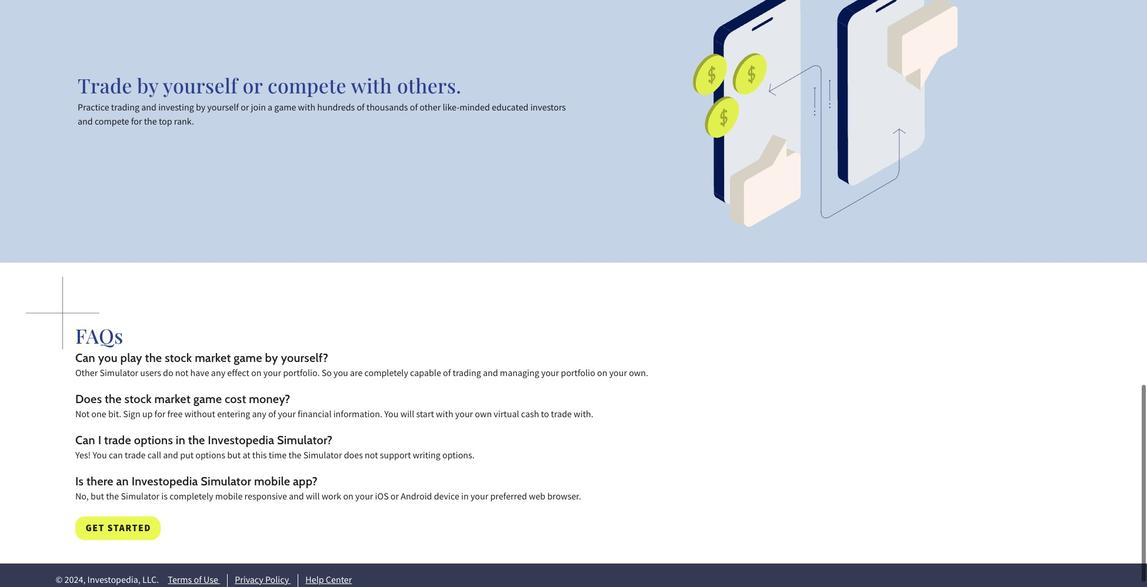 Task type: describe. For each thing, give the bounding box(es) containing it.
0 vertical spatial or
[[243, 72, 263, 99]]

have
[[190, 368, 209, 382]]

not
[[75, 409, 90, 423]]

will inside does the stock market game cost money? not one bit. sign up for free without entering any of your financial information. you will start with your own virtual cash to trade with.
[[401, 409, 414, 423]]

browser.
[[547, 491, 581, 505]]

not inside can you play the stock market game by yourself? other simulator users do not have any effect on your portfolio. so you are completely capable of trading and managing your portfolio on your own.
[[175, 368, 189, 382]]

your left "own."
[[609, 368, 627, 382]]

web
[[529, 491, 546, 505]]

yourself?
[[281, 351, 328, 365]]

plus illustration image
[[26, 277, 99, 350]]

can for can you play the stock market game by yourself? other simulator users do not have any effect on your portfolio. so you are completely capable of trading and managing your portfolio on your own.
[[75, 351, 95, 365]]

call
[[148, 450, 161, 464]]

i
[[98, 434, 101, 448]]

in inside can i trade options in the investopedia simulator? yes!  you can trade call and put options but at this time the simulator does not support writing options.
[[176, 434, 185, 448]]

0 horizontal spatial mobile
[[215, 491, 243, 505]]

trade by yourself or compete with others. practice trading and investing by yourself or join a game with hundreds of thousands of other like-minded educated investors and compete for the top rank.
[[78, 72, 566, 130]]

practice
[[78, 102, 109, 116]]

completely inside can you play the stock market game by yourself? other simulator users do not have any effect on your portfolio. so you are completely capable of trading and managing your portfolio on your own.
[[365, 368, 408, 382]]

others.
[[397, 72, 462, 99]]

is
[[161, 491, 168, 505]]

are
[[350, 368, 363, 382]]

the inside can you play the stock market game by yourself? other simulator users do not have any effect on your portfolio. so you are completely capable of trading and managing your portfolio on your own.
[[145, 351, 162, 365]]

trade inside does the stock market game cost money? not one bit. sign up for free without entering any of your financial information. you will start with your own virtual cash to trade with.
[[551, 409, 572, 423]]

your up money?
[[263, 368, 281, 382]]

trade
[[78, 72, 132, 99]]

capable
[[410, 368, 441, 382]]

so
[[322, 368, 332, 382]]

the inside is there an investopedia simulator mobile app? no, but the simulator is completely mobile responsive and will work on your ios or android device in your preferred web browser.
[[106, 491, 119, 505]]

0 vertical spatial by
[[137, 72, 158, 99]]

you inside does the stock market game cost money? not one bit. sign up for free without entering any of your financial information. you will start with your own virtual cash to trade with.
[[384, 409, 399, 423]]

is
[[75, 475, 84, 489]]

own
[[475, 409, 492, 423]]

there
[[86, 475, 113, 489]]

1 vertical spatial trade
[[104, 434, 131, 448]]

at
[[243, 450, 250, 464]]

rank.
[[174, 116, 194, 130]]

simulator inside can i trade options in the investopedia simulator? yes!  you can trade call and put options but at this time the simulator does not support writing options.
[[303, 450, 342, 464]]

does the stock market game cost money? not one bit. sign up for free without entering any of your financial information. you will start with your own virtual cash to trade with.
[[75, 392, 594, 423]]

0 vertical spatial mobile
[[254, 475, 290, 489]]

ios
[[375, 491, 389, 505]]

money?
[[249, 392, 290, 406]]

effect
[[227, 368, 249, 382]]

trading inside can you play the stock market game by yourself? other simulator users do not have any effect on your portfolio. so you are completely capable of trading and managing your portfolio on your own.
[[453, 368, 481, 382]]

do
[[163, 368, 173, 382]]

market inside can you play the stock market game by yourself? other simulator users do not have any effect on your portfolio. so you are completely capable of trading and managing your portfolio on your own.
[[195, 351, 231, 365]]

managing
[[500, 368, 539, 382]]

like-
[[443, 102, 460, 116]]

yes!
[[75, 450, 91, 464]]

can you play the stock market game by yourself? other simulator users do not have any effect on your portfolio. so you are completely capable of trading and managing your portfolio on your own.
[[75, 351, 648, 382]]

virtual
[[494, 409, 519, 423]]

sign
[[123, 409, 140, 423]]

your down money?
[[278, 409, 296, 423]]

0 horizontal spatial with
[[298, 102, 315, 116]]

0 vertical spatial compete
[[268, 72, 347, 99]]

1 vertical spatial options
[[196, 450, 225, 464]]

responsive
[[245, 491, 287, 505]]

information.
[[333, 409, 382, 423]]

you inside can i trade options in the investopedia simulator? yes!  you can trade call and put options but at this time the simulator does not support writing options.
[[93, 450, 107, 464]]

game inside can you play the stock market game by yourself? other simulator users do not have any effect on your portfolio. so you are completely capable of trading and managing your portfolio on your own.
[[234, 351, 262, 365]]

stock inside can you play the stock market game by yourself? other simulator users do not have any effect on your portfolio. so you are completely capable of trading and managing your portfolio on your own.
[[165, 351, 192, 365]]

1 vertical spatial or
[[241, 102, 249, 116]]

cost
[[225, 392, 246, 406]]

entering
[[217, 409, 250, 423]]

to
[[541, 409, 549, 423]]

faqs
[[75, 322, 123, 349]]

for inside the trade by yourself or compete with others. practice trading and investing by yourself or join a game with hundreds of thousands of other like-minded educated investors and compete for the top rank.
[[131, 116, 142, 130]]

market inside does the stock market game cost money? not one bit. sign up for free without entering any of your financial information. you will start with your own virtual cash to trade with.
[[155, 392, 191, 406]]

1 vertical spatial you
[[334, 368, 348, 382]]

work
[[322, 491, 341, 505]]

simulator?
[[277, 434, 333, 448]]

1 vertical spatial yourself
[[207, 102, 239, 116]]

0 vertical spatial you
[[98, 351, 118, 365]]

top
[[159, 116, 172, 130]]

does
[[75, 392, 102, 406]]

any inside does the stock market game cost money? not one bit. sign up for free without entering any of your financial information. you will start with your own virtual cash to trade with.
[[252, 409, 266, 423]]

of inside can you play the stock market game by yourself? other simulator users do not have any effect on your portfolio. so you are completely capable of trading and managing your portfolio on your own.
[[443, 368, 451, 382]]

can
[[109, 450, 123, 464]]

get
[[86, 522, 105, 535]]

0 horizontal spatial on
[[251, 368, 262, 382]]

game inside does the stock market game cost money? not one bit. sign up for free without entering any of your financial information. you will start with your own virtual cash to trade with.
[[193, 392, 222, 406]]

your left portfolio
[[541, 368, 559, 382]]

1 horizontal spatial with
[[351, 72, 392, 99]]

up
[[142, 409, 153, 423]]

of right hundreds
[[357, 102, 365, 116]]

app?
[[293, 475, 318, 489]]

investopedia inside is there an investopedia simulator mobile app? no, but the simulator is completely mobile responsive and will work on your ios or android device in your preferred web browser.
[[132, 475, 198, 489]]



Task type: locate. For each thing, give the bounding box(es) containing it.
an
[[116, 475, 129, 489]]

1 vertical spatial game
[[234, 351, 262, 365]]

started
[[107, 522, 151, 535]]

device
[[434, 491, 459, 505]]

users
[[140, 368, 161, 382]]

yourself left join
[[207, 102, 239, 116]]

the left top
[[144, 116, 157, 130]]

hundreds
[[317, 102, 355, 116]]

join
[[251, 102, 266, 116]]

and down app?
[[289, 491, 304, 505]]

of
[[357, 102, 365, 116], [410, 102, 418, 116], [443, 368, 451, 382], [268, 409, 276, 423]]

0 vertical spatial game
[[274, 102, 296, 116]]

can inside can i trade options in the investopedia simulator? yes!  you can trade call and put options but at this time the simulator does not support writing options.
[[75, 434, 95, 448]]

mobile left 'responsive'
[[215, 491, 243, 505]]

of left other
[[410, 102, 418, 116]]

1 horizontal spatial investopedia
[[208, 434, 274, 448]]

cash
[[521, 409, 539, 423]]

0 horizontal spatial market
[[155, 392, 191, 406]]

other
[[420, 102, 441, 116]]

not inside can i trade options in the investopedia simulator? yes!  you can trade call and put options but at this time the simulator does not support writing options.
[[365, 450, 378, 464]]

with left hundreds
[[298, 102, 315, 116]]

not right the 'do'
[[175, 368, 189, 382]]

the down "an"
[[106, 491, 119, 505]]

can for can i trade options in the investopedia simulator? yes!  you can trade call and put options but at this time the simulator does not support writing options.
[[75, 434, 95, 448]]

0 horizontal spatial you
[[93, 450, 107, 464]]

portfolio.
[[283, 368, 320, 382]]

simulator inside can you play the stock market game by yourself? other simulator users do not have any effect on your portfolio. so you are completely capable of trading and managing your portfolio on your own.
[[100, 368, 138, 382]]

a
[[268, 102, 273, 116]]

1 vertical spatial trading
[[453, 368, 481, 382]]

your
[[263, 368, 281, 382], [541, 368, 559, 382], [609, 368, 627, 382], [278, 409, 296, 423], [455, 409, 473, 423], [355, 491, 373, 505], [471, 491, 489, 505]]

bit.
[[108, 409, 121, 423]]

by
[[137, 72, 158, 99], [196, 102, 205, 116], [265, 351, 278, 365]]

writing
[[413, 450, 441, 464]]

one
[[91, 409, 106, 423]]

this
[[252, 450, 267, 464]]

1 vertical spatial but
[[91, 491, 104, 505]]

2 can from the top
[[75, 434, 95, 448]]

1 vertical spatial you
[[93, 450, 107, 464]]

you
[[384, 409, 399, 423], [93, 450, 107, 464]]

and inside can i trade options in the investopedia simulator? yes!  you can trade call and put options but at this time the simulator does not support writing options.
[[163, 450, 178, 464]]

1 vertical spatial compete
[[95, 116, 129, 130]]

0 horizontal spatial options
[[134, 434, 173, 448]]

or right ios
[[391, 491, 399, 505]]

1 horizontal spatial options
[[196, 450, 225, 464]]

options
[[134, 434, 173, 448], [196, 450, 225, 464]]

completely right is
[[170, 491, 213, 505]]

can i trade options in the investopedia simulator? yes!  you can trade call and put options but at this time the simulator does not support writing options.
[[75, 434, 475, 464]]

and left put
[[163, 450, 178, 464]]

the inside does the stock market game cost money? not one bit. sign up for free without entering any of your financial information. you will start with your own virtual cash to trade with.
[[105, 392, 122, 406]]

with right the start in the bottom of the page
[[436, 409, 453, 423]]

investopedia
[[208, 434, 274, 448], [132, 475, 198, 489]]

put
[[180, 450, 194, 464]]

compete down trade
[[95, 116, 129, 130]]

game inside the trade by yourself or compete with others. practice trading and investing by yourself or join a game with hundreds of thousands of other like-minded educated investors and compete for the top rank.
[[274, 102, 296, 116]]

but left at
[[227, 450, 241, 464]]

your left ios
[[355, 491, 373, 505]]

android
[[401, 491, 432, 505]]

the right time
[[289, 450, 302, 464]]

trading
[[111, 102, 140, 116], [453, 368, 481, 382]]

1 vertical spatial with
[[298, 102, 315, 116]]

0 horizontal spatial but
[[91, 491, 104, 505]]

2 vertical spatial or
[[391, 491, 399, 505]]

but inside is there an investopedia simulator mobile app? no, but the simulator is completely mobile responsive and will work on your ios or android device in your preferred web browser.
[[91, 491, 104, 505]]

investors
[[531, 102, 566, 116]]

you
[[98, 351, 118, 365], [334, 368, 348, 382]]

1 can from the top
[[75, 351, 95, 365]]

0 horizontal spatial completely
[[170, 491, 213, 505]]

trading down trade
[[111, 102, 140, 116]]

on right effect
[[251, 368, 262, 382]]

of inside does the stock market game cost money? not one bit. sign up for free without entering any of your financial information. you will start with your own virtual cash to trade with.
[[268, 409, 276, 423]]

you right information.
[[384, 409, 399, 423]]

or left join
[[241, 102, 249, 116]]

investing
[[158, 102, 194, 116]]

1 vertical spatial stock
[[125, 392, 152, 406]]

1 vertical spatial completely
[[170, 491, 213, 505]]

any inside can you play the stock market game by yourself? other simulator users do not have any effect on your portfolio. so you are completely capable of trading and managing your portfolio on your own.
[[211, 368, 225, 382]]

on right the work
[[343, 491, 354, 505]]

investopedia up is
[[132, 475, 198, 489]]

0 vertical spatial but
[[227, 450, 241, 464]]

0 horizontal spatial will
[[306, 491, 320, 505]]

0 vertical spatial will
[[401, 409, 414, 423]]

in right device
[[461, 491, 469, 505]]

0 vertical spatial in
[[176, 434, 185, 448]]

will down app?
[[306, 491, 320, 505]]

1 vertical spatial not
[[365, 450, 378, 464]]

game up without
[[193, 392, 222, 406]]

mobile up 'responsive'
[[254, 475, 290, 489]]

1 horizontal spatial stock
[[165, 351, 192, 365]]

0 horizontal spatial by
[[137, 72, 158, 99]]

or up join
[[243, 72, 263, 99]]

1 horizontal spatial for
[[155, 409, 166, 423]]

trade
[[551, 409, 572, 423], [104, 434, 131, 448], [125, 450, 146, 464]]

with up thousands
[[351, 72, 392, 99]]

0 vertical spatial yourself
[[163, 72, 238, 99]]

0 vertical spatial completely
[[365, 368, 408, 382]]

simulator down at
[[201, 475, 251, 489]]

market
[[195, 351, 231, 365], [155, 392, 191, 406]]

preferred
[[490, 491, 527, 505]]

support
[[380, 450, 411, 464]]

yourself
[[163, 72, 238, 99], [207, 102, 239, 116]]

any down money?
[[252, 409, 266, 423]]

of down money?
[[268, 409, 276, 423]]

game right the a
[[274, 102, 296, 116]]

investopedia up at
[[208, 434, 274, 448]]

0 horizontal spatial for
[[131, 116, 142, 130]]

1 horizontal spatial market
[[195, 351, 231, 365]]

by right rank.
[[196, 102, 205, 116]]

the
[[144, 116, 157, 130], [145, 351, 162, 365], [105, 392, 122, 406], [188, 434, 205, 448], [289, 450, 302, 464], [106, 491, 119, 505]]

mobile phones illustration image
[[693, 0, 958, 227]]

and inside can you play the stock market game by yourself? other simulator users do not have any effect on your portfolio. so you are completely capable of trading and managing your portfolio on your own.
[[483, 368, 498, 382]]

1 vertical spatial by
[[196, 102, 205, 116]]

options up call in the left of the page
[[134, 434, 173, 448]]

thousands
[[367, 102, 408, 116]]

stock inside does the stock market game cost money? not one bit. sign up for free without entering any of your financial information. you will start with your own virtual cash to trade with.
[[125, 392, 152, 406]]

1 horizontal spatial any
[[252, 409, 266, 423]]

can left i
[[75, 434, 95, 448]]

for right up
[[155, 409, 166, 423]]

trade left call in the left of the page
[[125, 450, 146, 464]]

options.
[[443, 450, 475, 464]]

0 vertical spatial stock
[[165, 351, 192, 365]]

portfolio
[[561, 368, 595, 382]]

stock up sign
[[125, 392, 152, 406]]

get started
[[86, 522, 151, 535]]

0 vertical spatial for
[[131, 116, 142, 130]]

and left 'managing'
[[483, 368, 498, 382]]

market up have
[[195, 351, 231, 365]]

1 horizontal spatial by
[[196, 102, 205, 116]]

0 vertical spatial trade
[[551, 409, 572, 423]]

you left can
[[93, 450, 107, 464]]

market up free
[[155, 392, 191, 406]]

1 vertical spatial investopedia
[[132, 475, 198, 489]]

other
[[75, 368, 98, 382]]

simulator
[[100, 368, 138, 382], [303, 450, 342, 464], [201, 475, 251, 489], [121, 491, 160, 505]]

the up put
[[188, 434, 205, 448]]

1 horizontal spatial trading
[[453, 368, 481, 382]]

0 vertical spatial market
[[195, 351, 231, 365]]

no,
[[75, 491, 89, 505]]

2 vertical spatial game
[[193, 392, 222, 406]]

will
[[401, 409, 414, 423], [306, 491, 320, 505]]

0 horizontal spatial you
[[98, 351, 118, 365]]

by left yourself?
[[265, 351, 278, 365]]

0 horizontal spatial not
[[175, 368, 189, 382]]

0 horizontal spatial investopedia
[[132, 475, 198, 489]]

on inside is there an investopedia simulator mobile app? no, but the simulator is completely mobile responsive and will work on your ios or android device in your preferred web browser.
[[343, 491, 354, 505]]

compete up hundreds
[[268, 72, 347, 99]]

1 horizontal spatial in
[[461, 491, 469, 505]]

trading right capable
[[453, 368, 481, 382]]

can
[[75, 351, 95, 365], [75, 434, 95, 448]]

0 vertical spatial options
[[134, 434, 173, 448]]

completely
[[365, 368, 408, 382], [170, 491, 213, 505]]

2 horizontal spatial game
[[274, 102, 296, 116]]

2 vertical spatial with
[[436, 409, 453, 423]]

0 vertical spatial trading
[[111, 102, 140, 116]]

yourself up the investing
[[163, 72, 238, 99]]

1 vertical spatial any
[[252, 409, 266, 423]]

2 horizontal spatial by
[[265, 351, 278, 365]]

0 horizontal spatial stock
[[125, 392, 152, 406]]

2 vertical spatial trade
[[125, 450, 146, 464]]

your left the own
[[455, 409, 473, 423]]

of right capable
[[443, 368, 451, 382]]

and inside is there an investopedia simulator mobile app? no, but the simulator is completely mobile responsive and will work on your ios or android device in your preferred web browser.
[[289, 491, 304, 505]]

will left the start in the bottom of the page
[[401, 409, 414, 423]]

0 vertical spatial can
[[75, 351, 95, 365]]

0 vertical spatial you
[[384, 409, 399, 423]]

1 horizontal spatial on
[[343, 491, 354, 505]]

game up effect
[[234, 351, 262, 365]]

1 horizontal spatial game
[[234, 351, 262, 365]]

1 horizontal spatial you
[[384, 409, 399, 423]]

1 horizontal spatial you
[[334, 368, 348, 382]]

but inside can i trade options in the investopedia simulator? yes!  you can trade call and put options but at this time the simulator does not support writing options.
[[227, 450, 241, 464]]

1 horizontal spatial not
[[365, 450, 378, 464]]

1 horizontal spatial completely
[[365, 368, 408, 382]]

completely right are
[[365, 368, 408, 382]]

1 horizontal spatial mobile
[[254, 475, 290, 489]]

in inside is there an investopedia simulator mobile app? no, but the simulator is completely mobile responsive and will work on your ios or android device in your preferred web browser.
[[461, 491, 469, 505]]

0 horizontal spatial in
[[176, 434, 185, 448]]

get started button
[[75, 517, 161, 541]]

1 vertical spatial will
[[306, 491, 320, 505]]

play
[[120, 351, 142, 365]]

the inside the trade by yourself or compete with others. practice trading and investing by yourself or join a game with hundreds of thousands of other like-minded educated investors and compete for the top rank.
[[144, 116, 157, 130]]

completely inside is there an investopedia simulator mobile app? no, but the simulator is completely mobile responsive and will work on your ios or android device in your preferred web browser.
[[170, 491, 213, 505]]

not right does
[[365, 450, 378, 464]]

without
[[185, 409, 215, 423]]

2 vertical spatial by
[[265, 351, 278, 365]]

with
[[351, 72, 392, 99], [298, 102, 315, 116], [436, 409, 453, 423]]

2 horizontal spatial with
[[436, 409, 453, 423]]

by right trade
[[137, 72, 158, 99]]

0 vertical spatial with
[[351, 72, 392, 99]]

with.
[[574, 409, 594, 423]]

by inside can you play the stock market game by yourself? other simulator users do not have any effect on your portfolio. so you are completely capable of trading and managing your portfolio on your own.
[[265, 351, 278, 365]]

but
[[227, 450, 241, 464], [91, 491, 104, 505]]

is there an investopedia simulator mobile app? no, but the simulator is completely mobile responsive and will work on your ios or android device in your preferred web browser.
[[75, 475, 581, 505]]

simulator down "an"
[[121, 491, 160, 505]]

free
[[167, 409, 183, 423]]

any right have
[[211, 368, 225, 382]]

options right put
[[196, 450, 225, 464]]

trade up can
[[104, 434, 131, 448]]

0 horizontal spatial game
[[193, 392, 222, 406]]

educated
[[492, 102, 529, 116]]

0 horizontal spatial compete
[[95, 116, 129, 130]]

trading inside the trade by yourself or compete with others. practice trading and investing by yourself or join a game with hundreds of thousands of other like-minded educated investors and compete for the top rank.
[[111, 102, 140, 116]]

1 vertical spatial market
[[155, 392, 191, 406]]

any
[[211, 368, 225, 382], [252, 409, 266, 423]]

and left top
[[141, 102, 157, 116]]

start
[[416, 409, 434, 423]]

mobile
[[254, 475, 290, 489], [215, 491, 243, 505]]

not
[[175, 368, 189, 382], [365, 450, 378, 464]]

for inside does the stock market game cost money? not one bit. sign up for free without entering any of your financial information. you will start with your own virtual cash to trade with.
[[155, 409, 166, 423]]

in up put
[[176, 434, 185, 448]]

0 horizontal spatial trading
[[111, 102, 140, 116]]

your left preferred
[[471, 491, 489, 505]]

investopedia inside can i trade options in the investopedia simulator? yes!  you can trade call and put options but at this time the simulator does not support writing options.
[[208, 434, 274, 448]]

and
[[141, 102, 157, 116], [78, 116, 93, 130], [483, 368, 498, 382], [163, 450, 178, 464], [289, 491, 304, 505]]

you right so
[[334, 368, 348, 382]]

or
[[243, 72, 263, 99], [241, 102, 249, 116], [391, 491, 399, 505]]

simulator down "play"
[[100, 368, 138, 382]]

stock up the 'do'
[[165, 351, 192, 365]]

you left "play"
[[98, 351, 118, 365]]

on right portfolio
[[597, 368, 608, 382]]

for left top
[[131, 116, 142, 130]]

0 vertical spatial any
[[211, 368, 225, 382]]

the up bit.
[[105, 392, 122, 406]]

0 vertical spatial investopedia
[[208, 434, 274, 448]]

1 horizontal spatial compete
[[268, 72, 347, 99]]

1 vertical spatial can
[[75, 434, 95, 448]]

will inside is there an investopedia simulator mobile app? no, but the simulator is completely mobile responsive and will work on your ios or android device in your preferred web browser.
[[306, 491, 320, 505]]

1 vertical spatial mobile
[[215, 491, 243, 505]]

own.
[[629, 368, 648, 382]]

with inside does the stock market game cost money? not one bit. sign up for free without entering any of your financial information. you will start with your own virtual cash to trade with.
[[436, 409, 453, 423]]

the up users
[[145, 351, 162, 365]]

0 horizontal spatial any
[[211, 368, 225, 382]]

0 vertical spatial not
[[175, 368, 189, 382]]

minded
[[460, 102, 490, 116]]

2 horizontal spatial on
[[597, 368, 608, 382]]

does
[[344, 450, 363, 464]]

time
[[269, 450, 287, 464]]

or inside is there an investopedia simulator mobile app? no, but the simulator is completely mobile responsive and will work on your ios or android device in your preferred web browser.
[[391, 491, 399, 505]]

but right no,
[[91, 491, 104, 505]]

and down trade
[[78, 116, 93, 130]]

can up other
[[75, 351, 95, 365]]

1 vertical spatial in
[[461, 491, 469, 505]]

1 horizontal spatial but
[[227, 450, 241, 464]]

simulator down simulator?
[[303, 450, 342, 464]]

trade right to
[[551, 409, 572, 423]]

financial
[[298, 409, 332, 423]]

game
[[274, 102, 296, 116], [234, 351, 262, 365], [193, 392, 222, 406]]

1 horizontal spatial will
[[401, 409, 414, 423]]

can inside can you play the stock market game by yourself? other simulator users do not have any effect on your portfolio. so you are completely capable of trading and managing your portfolio on your own.
[[75, 351, 95, 365]]

1 vertical spatial for
[[155, 409, 166, 423]]

in
[[176, 434, 185, 448], [461, 491, 469, 505]]



Task type: vqa. For each thing, say whether or not it's contained in the screenshot.
Sep
no



